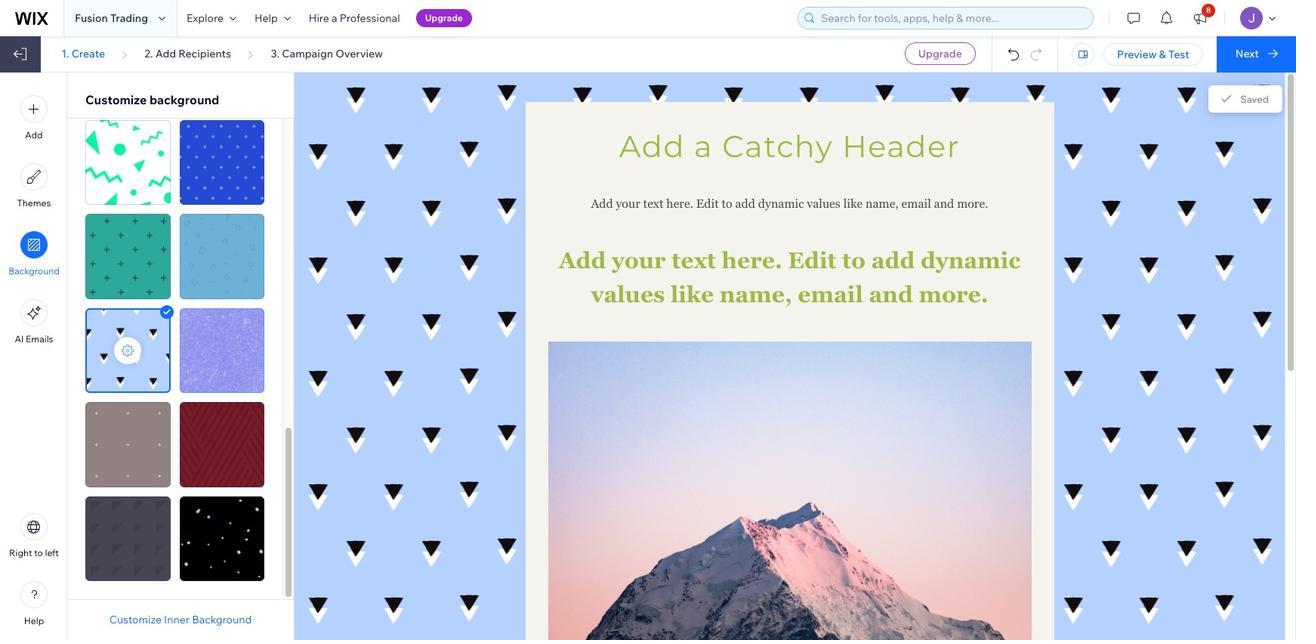 Task type: describe. For each thing, give the bounding box(es) containing it.
2. add recipients link
[[145, 47, 231, 60]]

a for professional
[[332, 11, 338, 25]]

add inside the add your text here. edit to add dynamic values like name, email and more.
[[559, 247, 606, 274]]

0 vertical spatial here.
[[667, 196, 694, 211]]

overview
[[336, 47, 383, 60]]

1 vertical spatial background
[[192, 613, 252, 626]]

0 vertical spatial like
[[844, 196, 863, 211]]

1 vertical spatial values
[[591, 281, 665, 308]]

0 horizontal spatial upgrade
[[425, 12, 463, 23]]

2. add recipients
[[145, 47, 231, 60]]

dynamic inside the add your text here. edit to add dynamic values like name, email and more.
[[921, 247, 1021, 274]]

0 vertical spatial add your text here. edit to add dynamic values like name, email and more.
[[591, 196, 989, 211]]

0 vertical spatial help
[[255, 11, 278, 25]]

0 vertical spatial edit
[[697, 196, 719, 211]]

ai emails button
[[15, 299, 53, 345]]

create
[[72, 47, 105, 60]]

fusion trading
[[75, 11, 148, 25]]

themes button
[[17, 163, 51, 209]]

0 vertical spatial dynamic
[[759, 196, 804, 211]]

8 button
[[1184, 0, 1217, 36]]

right to left
[[9, 547, 59, 558]]

test
[[1169, 48, 1190, 61]]

customize inner background button
[[109, 613, 252, 626]]

a for catchy
[[694, 128, 713, 165]]

fusion
[[75, 11, 108, 25]]

left
[[45, 547, 59, 558]]

edit inside the add your text here. edit to add dynamic values like name, email and more.
[[788, 247, 837, 274]]

themes
[[17, 197, 51, 209]]

right
[[9, 547, 32, 558]]

1 vertical spatial upgrade
[[919, 47, 963, 60]]

text inside the add your text here. edit to add dynamic values like name, email and more.
[[672, 247, 716, 274]]

customize for customize background
[[85, 92, 147, 107]]

like inside the add your text here. edit to add dynamic values like name, email and more.
[[671, 281, 714, 308]]

0 horizontal spatial help
[[24, 615, 44, 626]]

Search for tools, apps, help & more... field
[[817, 8, 1089, 29]]

add inside "button"
[[25, 129, 43, 141]]

add button
[[20, 95, 48, 141]]

next
[[1236, 47, 1260, 60]]

ai emails
[[15, 333, 53, 345]]

1. create link
[[61, 47, 105, 60]]

name, inside the add your text here. edit to add dynamic values like name, email and more.
[[720, 281, 792, 308]]

1 vertical spatial help button
[[20, 581, 48, 626]]

0 vertical spatial more.
[[958, 196, 989, 211]]

and inside the add your text here. edit to add dynamic values like name, email and more.
[[869, 281, 913, 308]]

add inside the add your text here. edit to add dynamic values like name, email and more.
[[872, 247, 915, 274]]

0 vertical spatial background
[[8, 265, 60, 277]]

0 horizontal spatial upgrade button
[[416, 9, 472, 27]]

catchy
[[723, 128, 834, 165]]

professional
[[340, 11, 400, 25]]



Task type: locate. For each thing, give the bounding box(es) containing it.
3.
[[271, 47, 280, 60]]

0 horizontal spatial name,
[[720, 281, 792, 308]]

0 horizontal spatial text
[[644, 196, 664, 211]]

preview & test button
[[1104, 43, 1204, 66]]

background up ai emails button
[[8, 265, 60, 277]]

0 vertical spatial and
[[934, 196, 955, 211]]

0 horizontal spatial dynamic
[[759, 196, 804, 211]]

your inside the add your text here. edit to add dynamic values like name, email and more.
[[612, 247, 666, 274]]

to inside the add your text here. edit to add dynamic values like name, email and more.
[[843, 247, 866, 274]]

background button
[[8, 231, 60, 277]]

1 horizontal spatial name,
[[866, 196, 899, 211]]

1 vertical spatial add your text here. edit to add dynamic values like name, email and more.
[[559, 247, 1027, 308]]

saved
[[1241, 93, 1269, 105]]

1 horizontal spatial upgrade button
[[905, 42, 976, 65]]

1 vertical spatial a
[[694, 128, 713, 165]]

upgrade button
[[416, 9, 472, 27], [905, 42, 976, 65]]

customize inner background
[[109, 613, 252, 626]]

1.
[[61, 47, 69, 60]]

help button down right to left
[[20, 581, 48, 626]]

customize for customize inner background
[[109, 613, 162, 626]]

1 horizontal spatial here.
[[722, 247, 783, 274]]

1 horizontal spatial text
[[672, 247, 716, 274]]

add your text here. edit to add dynamic values like name, email and more.
[[591, 196, 989, 211], [559, 247, 1027, 308]]

like
[[844, 196, 863, 211], [671, 281, 714, 308]]

1 horizontal spatial email
[[902, 196, 932, 211]]

0 horizontal spatial a
[[332, 11, 338, 25]]

&
[[1160, 48, 1167, 61]]

background
[[150, 92, 219, 107]]

background right "inner"
[[192, 613, 252, 626]]

1 horizontal spatial and
[[934, 196, 955, 211]]

campaign
[[282, 47, 333, 60]]

recipients
[[179, 47, 231, 60]]

0 vertical spatial email
[[902, 196, 932, 211]]

1. create
[[61, 47, 105, 60]]

customize background
[[85, 92, 219, 107]]

0 horizontal spatial to
[[34, 547, 43, 558]]

help
[[255, 11, 278, 25], [24, 615, 44, 626]]

0 vertical spatial customize
[[85, 92, 147, 107]]

0 vertical spatial text
[[644, 196, 664, 211]]

1 horizontal spatial values
[[807, 196, 841, 211]]

add
[[155, 47, 176, 60], [619, 128, 685, 165], [25, 129, 43, 141], [591, 196, 613, 211], [559, 247, 606, 274]]

3. campaign overview link
[[271, 47, 383, 60]]

1 vertical spatial text
[[672, 247, 716, 274]]

email
[[902, 196, 932, 211], [798, 281, 864, 308]]

trading
[[110, 11, 148, 25]]

1 vertical spatial and
[[869, 281, 913, 308]]

upgrade button right the professional
[[416, 9, 472, 27]]

customize left "inner"
[[109, 613, 162, 626]]

0 horizontal spatial here.
[[667, 196, 694, 211]]

2 vertical spatial to
[[34, 547, 43, 558]]

customize down create
[[85, 92, 147, 107]]

preview
[[1118, 48, 1157, 61]]

help down right to left
[[24, 615, 44, 626]]

1 vertical spatial customize
[[109, 613, 162, 626]]

here. inside the add your text here. edit to add dynamic values like name, email and more.
[[722, 247, 783, 274]]

0 vertical spatial values
[[807, 196, 841, 211]]

1 horizontal spatial to
[[722, 196, 733, 211]]

right to left button
[[9, 513, 59, 558]]

1 horizontal spatial edit
[[788, 247, 837, 274]]

to
[[722, 196, 733, 211], [843, 247, 866, 274], [34, 547, 43, 558]]

help up 3.
[[255, 11, 278, 25]]

1 vertical spatial like
[[671, 281, 714, 308]]

1 vertical spatial help
[[24, 615, 44, 626]]

explore
[[187, 11, 224, 25]]

text
[[644, 196, 664, 211], [672, 247, 716, 274]]

customize
[[85, 92, 147, 107], [109, 613, 162, 626]]

1 horizontal spatial upgrade
[[919, 47, 963, 60]]

more.
[[958, 196, 989, 211], [919, 281, 989, 308]]

values
[[807, 196, 841, 211], [591, 281, 665, 308]]

1 horizontal spatial help button
[[246, 0, 300, 36]]

upgrade button down search for tools, apps, help & more... field
[[905, 42, 976, 65]]

a left the 'catchy'
[[694, 128, 713, 165]]

0 vertical spatial upgrade button
[[416, 9, 472, 27]]

add
[[736, 196, 756, 211], [872, 247, 915, 274]]

0 vertical spatial add
[[736, 196, 756, 211]]

1 vertical spatial your
[[612, 247, 666, 274]]

2.
[[145, 47, 153, 60]]

0 horizontal spatial edit
[[697, 196, 719, 211]]

background
[[8, 265, 60, 277], [192, 613, 252, 626]]

1 horizontal spatial help
[[255, 11, 278, 25]]

hire a professional
[[309, 11, 400, 25]]

1 horizontal spatial like
[[844, 196, 863, 211]]

1 vertical spatial here.
[[722, 247, 783, 274]]

inner
[[164, 613, 190, 626]]

header
[[843, 128, 961, 165]]

0 vertical spatial a
[[332, 11, 338, 25]]

0 vertical spatial to
[[722, 196, 733, 211]]

help button
[[246, 0, 300, 36], [20, 581, 48, 626]]

0 vertical spatial upgrade
[[425, 12, 463, 23]]

and
[[934, 196, 955, 211], [869, 281, 913, 308]]

ai
[[15, 333, 24, 345]]

2 horizontal spatial to
[[843, 247, 866, 274]]

1 vertical spatial edit
[[788, 247, 837, 274]]

more. inside the add your text here. edit to add dynamic values like name, email and more.
[[919, 281, 989, 308]]

hire
[[309, 11, 329, 25]]

preview & test
[[1118, 48, 1190, 61]]

1 horizontal spatial a
[[694, 128, 713, 165]]

0 horizontal spatial help button
[[20, 581, 48, 626]]

dynamic
[[759, 196, 804, 211], [921, 247, 1021, 274]]

0 horizontal spatial add
[[736, 196, 756, 211]]

0 vertical spatial help button
[[246, 0, 300, 36]]

upgrade right the professional
[[425, 12, 463, 23]]

email inside the add your text here. edit to add dynamic values like name, email and more.
[[798, 281, 864, 308]]

a
[[332, 11, 338, 25], [694, 128, 713, 165]]

0 horizontal spatial email
[[798, 281, 864, 308]]

1 vertical spatial dynamic
[[921, 247, 1021, 274]]

a right hire
[[332, 11, 338, 25]]

hire a professional link
[[300, 0, 409, 36]]

1 horizontal spatial background
[[192, 613, 252, 626]]

upgrade
[[425, 12, 463, 23], [919, 47, 963, 60]]

1 vertical spatial name,
[[720, 281, 792, 308]]

1 horizontal spatial dynamic
[[921, 247, 1021, 274]]

3. campaign overview
[[271, 47, 383, 60]]

1 vertical spatial more.
[[919, 281, 989, 308]]

0 vertical spatial your
[[616, 196, 641, 211]]

next button
[[1217, 36, 1297, 73]]

0 horizontal spatial and
[[869, 281, 913, 308]]

to inside button
[[34, 547, 43, 558]]

here.
[[667, 196, 694, 211], [722, 247, 783, 274]]

name,
[[866, 196, 899, 211], [720, 281, 792, 308]]

0 horizontal spatial background
[[8, 265, 60, 277]]

add a catchy header
[[619, 128, 961, 165]]

your
[[616, 196, 641, 211], [612, 247, 666, 274]]

1 vertical spatial add
[[872, 247, 915, 274]]

1 horizontal spatial add
[[872, 247, 915, 274]]

emails
[[26, 333, 53, 345]]

edit
[[697, 196, 719, 211], [788, 247, 837, 274]]

0 horizontal spatial like
[[671, 281, 714, 308]]

help button up 3.
[[246, 0, 300, 36]]

0 vertical spatial name,
[[866, 196, 899, 211]]

8
[[1207, 5, 1212, 15]]

upgrade down search for tools, apps, help & more... field
[[919, 47, 963, 60]]

1 vertical spatial to
[[843, 247, 866, 274]]

0 horizontal spatial values
[[591, 281, 665, 308]]

1 vertical spatial email
[[798, 281, 864, 308]]

1 vertical spatial upgrade button
[[905, 42, 976, 65]]



Task type: vqa. For each thing, say whether or not it's contained in the screenshot.
Integrate to the right
no



